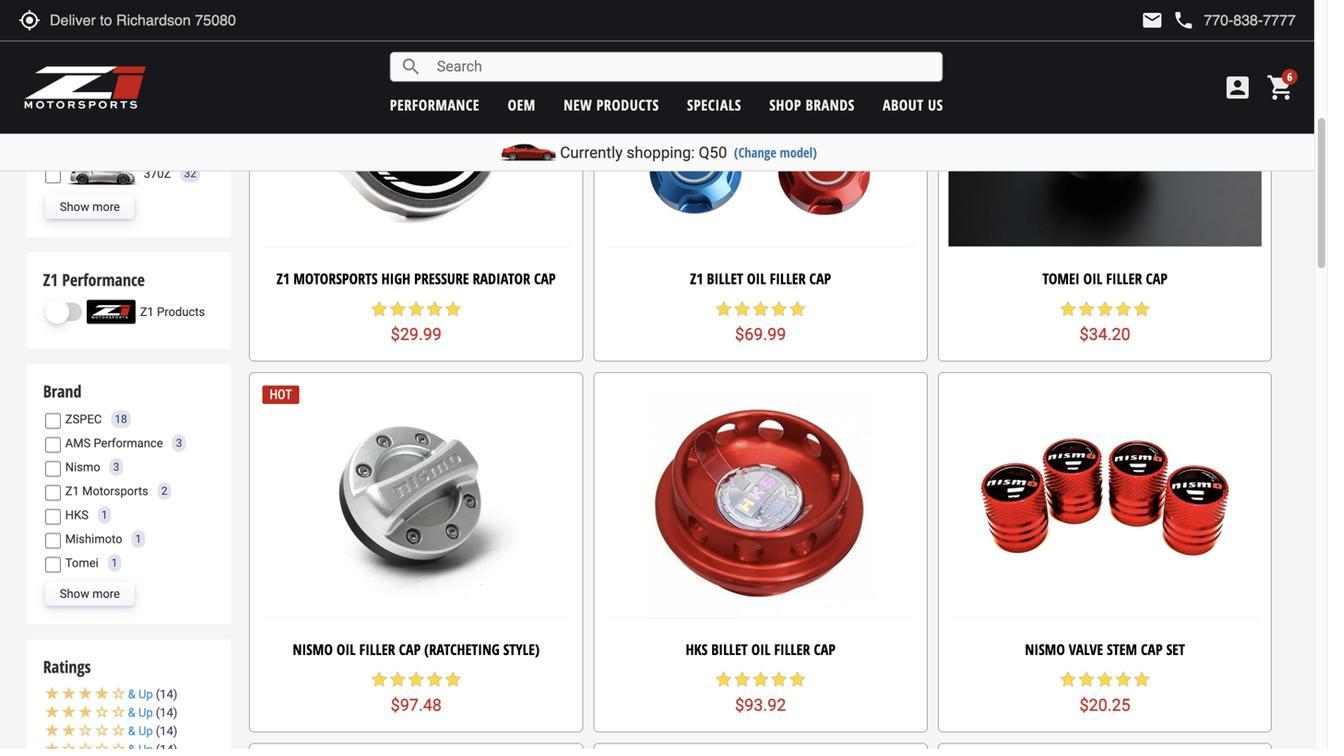 Task type: locate. For each thing, give the bounding box(es) containing it.
0 vertical spatial show more button
[[45, 195, 135, 219]]

us
[[928, 95, 943, 115]]

products
[[597, 95, 659, 115]]

2 show from the top
[[60, 588, 89, 601]]

1
[[101, 509, 108, 522], [135, 533, 142, 546], [111, 557, 118, 570]]

2 vertical spatial up
[[138, 725, 153, 739]]

oem link
[[508, 95, 536, 115]]

0 vertical spatial 14
[[160, 688, 173, 702]]

show more for brand
[[60, 588, 120, 601]]

z1 for z1 motorsports high pressure radiator cap
[[277, 269, 290, 289]]

oem
[[508, 95, 536, 115]]

1 more from the top
[[92, 200, 120, 214]]

1 vertical spatial show
[[60, 588, 89, 601]]

nissan 370z z34 2009 2010 2011 2012 2013 2014 2015 2016 2017 2018 2019 3.7l vq37vhr vhr nismo z1 motorsports image
[[65, 162, 139, 186]]

z1
[[43, 269, 58, 291], [277, 269, 290, 289], [690, 269, 703, 289], [140, 305, 154, 319], [65, 485, 79, 498]]

(change
[[734, 143, 777, 161]]

1 vertical spatial &
[[128, 707, 135, 720]]

show more
[[60, 200, 120, 214], [60, 588, 120, 601]]

0 horizontal spatial tomei
[[65, 557, 99, 570]]

pressure
[[414, 269, 469, 289]]

filler up star star star star star $93.92
[[774, 640, 810, 660]]

0 horizontal spatial nismo
[[65, 461, 100, 475]]

1 down z1 motorsports
[[101, 509, 108, 522]]

about us link
[[883, 95, 943, 115]]

phone
[[1173, 9, 1195, 31]]

new products link
[[564, 95, 659, 115]]

performance up z1 products at the left of page
[[62, 269, 145, 291]]

billet for hks
[[711, 640, 748, 660]]

1 vertical spatial show more
[[60, 588, 120, 601]]

0 horizontal spatial q50
[[144, 52, 165, 66]]

1 vertical spatial & up 14
[[128, 707, 173, 720]]

1 vertical spatial motorsports
[[82, 485, 148, 498]]

2 & up 14 from the top
[[128, 707, 173, 720]]

1 horizontal spatial hks
[[686, 640, 708, 660]]

0 vertical spatial motorsports
[[293, 269, 378, 289]]

stem
[[1107, 640, 1137, 660]]

0 vertical spatial &
[[128, 688, 135, 702]]

ratings
[[43, 656, 91, 679]]

z1 for z1 billet oil filler cap
[[690, 269, 703, 289]]

1 vertical spatial nismo
[[293, 640, 333, 660]]

1 right mishimoto
[[135, 533, 142, 546]]

tomei down mishimoto
[[65, 557, 99, 570]]

g35
[[144, 138, 165, 152]]

1 show more from the top
[[60, 200, 120, 214]]

1 vertical spatial show more button
[[45, 583, 135, 607]]

1 vertical spatial 1
[[135, 533, 142, 546]]

0 vertical spatial performance
[[62, 269, 145, 291]]

billet up star star star star star $69.99
[[707, 269, 743, 289]]

search
[[400, 56, 422, 78]]

show more button
[[45, 195, 135, 219], [45, 583, 135, 607]]

2 vertical spatial 1
[[111, 557, 118, 570]]

1 horizontal spatial tomei
[[1043, 269, 1080, 289]]

more down mishimoto
[[92, 588, 120, 601]]

more down nissan 370z z34 2009 2010 2011 2012 2013 2014 2015 2016 2017 2018 2019 3.7l vq37vhr vhr nismo z1 motorsports image
[[92, 200, 120, 214]]

1 vertical spatial performance
[[94, 437, 163, 451]]

cap
[[534, 269, 556, 289], [810, 269, 831, 289], [1146, 269, 1168, 289], [399, 640, 421, 660], [814, 640, 836, 660], [1141, 640, 1163, 660]]

None checkbox
[[45, 54, 61, 69], [45, 168, 61, 184], [45, 438, 61, 454], [45, 462, 61, 478], [45, 510, 61, 526], [45, 534, 61, 549], [45, 558, 61, 573], [45, 54, 61, 69], [45, 168, 61, 184], [45, 438, 61, 454], [45, 462, 61, 478], [45, 510, 61, 526], [45, 534, 61, 549], [45, 558, 61, 573]]

star star star star star $20.25
[[1059, 671, 1151, 716]]

$34.20
[[1080, 325, 1131, 345]]

0 vertical spatial q50
[[144, 52, 165, 66]]

1 show from the top
[[60, 200, 89, 214]]

0 vertical spatial 3
[[176, 437, 182, 450]]

tomei up 'star star star star star $34.20'
[[1043, 269, 1080, 289]]

0 vertical spatial up
[[138, 688, 153, 702]]

18
[[115, 413, 127, 426]]

$20.25
[[1080, 696, 1131, 716]]

shopping:
[[627, 143, 695, 162]]

billet up star star star star star $93.92
[[711, 640, 748, 660]]

0 horizontal spatial 1
[[101, 509, 108, 522]]

valve
[[1069, 640, 1104, 660]]

star
[[370, 300, 389, 319], [389, 300, 407, 319], [407, 300, 425, 319], [425, 300, 444, 319], [444, 300, 462, 319], [715, 300, 733, 319], [733, 300, 752, 319], [752, 300, 770, 319], [770, 300, 788, 319], [788, 300, 807, 319], [1059, 300, 1078, 319], [1078, 300, 1096, 319], [1096, 300, 1115, 319], [1115, 300, 1133, 319], [1133, 300, 1151, 319], [370, 671, 389, 690], [389, 671, 407, 690], [407, 671, 425, 690], [425, 671, 444, 690], [444, 671, 462, 690], [715, 671, 733, 690], [733, 671, 752, 690], [752, 671, 770, 690], [770, 671, 788, 690], [788, 671, 807, 690], [1059, 671, 1078, 690], [1078, 671, 1096, 690], [1096, 671, 1115, 690], [1115, 671, 1133, 690], [1133, 671, 1151, 690]]

show down nissan 370z z34 2009 2010 2011 2012 2013 2014 2015 2016 2017 2018 2019 3.7l vq37vhr vhr nismo z1 motorsports image
[[60, 200, 89, 214]]

nismo
[[1025, 640, 1065, 660]]

show down mishimoto
[[60, 588, 89, 601]]

0 vertical spatial hks
[[65, 509, 88, 522]]

1 down mishimoto
[[111, 557, 118, 570]]

shopping_cart link
[[1262, 73, 1296, 102]]

1 horizontal spatial 3
[[176, 437, 182, 450]]

2 vertical spatial &
[[128, 725, 135, 739]]

1 vertical spatial 3
[[113, 461, 119, 474]]

1 show more button from the top
[[45, 195, 135, 219]]

0 vertical spatial show
[[60, 200, 89, 214]]

filler up star star star star star $69.99
[[770, 269, 806, 289]]

show
[[60, 200, 89, 214], [60, 588, 89, 601]]

q50
[[144, 52, 165, 66], [699, 143, 727, 162]]

2 vertical spatial 14
[[160, 725, 173, 739]]

0 vertical spatial billet
[[707, 269, 743, 289]]

300zx
[[144, 81, 179, 95]]

show for brand
[[60, 588, 89, 601]]

32
[[184, 167, 196, 180]]

performance
[[390, 95, 480, 115]]

motorsports
[[293, 269, 378, 289], [82, 485, 148, 498]]

3
[[176, 437, 182, 450], [113, 461, 119, 474]]

2 14 from the top
[[160, 707, 173, 720]]

ams performance
[[65, 437, 163, 451]]

nismo oil filler cap (ratcheting style)
[[293, 640, 540, 660]]

$29.99
[[391, 325, 442, 345]]

currently shopping: q50 (change model)
[[560, 143, 817, 162]]

$69.99
[[735, 325, 786, 345]]

2 horizontal spatial 1
[[135, 533, 142, 546]]

mail
[[1141, 9, 1164, 31]]

show more button down mishimoto
[[45, 583, 135, 607]]

performance
[[62, 269, 145, 291], [94, 437, 163, 451]]

0 vertical spatial & up 14
[[128, 688, 173, 702]]

oil
[[747, 269, 766, 289], [1084, 269, 1103, 289], [337, 640, 356, 660], [752, 640, 771, 660]]

14
[[160, 688, 173, 702], [160, 707, 173, 720], [160, 725, 173, 739]]

billet
[[707, 269, 743, 289], [711, 640, 748, 660]]

0 horizontal spatial hks
[[65, 509, 88, 522]]

hks
[[65, 509, 88, 522], [686, 640, 708, 660]]

brands
[[806, 95, 855, 115]]

1 vertical spatial 14
[[160, 707, 173, 720]]

z1 motorsports high pressure radiator cap
[[277, 269, 556, 289]]

set
[[1167, 640, 1185, 660]]

shop brands link
[[770, 95, 855, 115]]

infiniti q50 sedan hybrid v37 2014 2015 2016 2017 2018 2019 2020 vq37vhr 2.0t 3.0t 3.7l red sport redsport vr30ddtt z1 motorsports image
[[65, 48, 139, 72]]

motorsports left high
[[293, 269, 378, 289]]

1 vertical spatial up
[[138, 707, 153, 720]]

2 & from the top
[[128, 707, 135, 720]]

1 vertical spatial more
[[92, 588, 120, 601]]

performance link
[[390, 95, 480, 115]]

$93.92
[[735, 696, 786, 716]]

0 vertical spatial nismo
[[65, 461, 100, 475]]

show more for model
[[60, 200, 120, 214]]

2 vertical spatial & up 14
[[128, 725, 173, 739]]

infiniti g35 coupe sedan v35 v36 skyline 2003 2004 2005 2006 2007 2008 3.5l vq35de revup rev up vq35hr z1 motorsports image
[[65, 133, 139, 157]]

1 vertical spatial q50
[[699, 143, 727, 162]]

nissan 350z z33 2003 2004 2005 2006 2007 2008 2009 vq35de 3.5l revup rev up vq35hr nismo z1 motorsports image
[[65, 105, 139, 129]]

tomei oil filler cap
[[1043, 269, 1168, 289]]

motorsports down ams performance
[[82, 485, 148, 498]]

1 vertical spatial billet
[[711, 640, 748, 660]]

3 for nismo
[[113, 461, 119, 474]]

None checkbox
[[45, 82, 61, 98], [45, 414, 61, 430], [45, 486, 61, 502], [45, 82, 61, 98], [45, 414, 61, 430], [45, 486, 61, 502]]

2 show more button from the top
[[45, 583, 135, 607]]

3 up from the top
[[138, 725, 153, 739]]

0 horizontal spatial motorsports
[[82, 485, 148, 498]]

& up 14
[[128, 688, 173, 702], [128, 707, 173, 720], [128, 725, 173, 739]]

3 & up 14 from the top
[[128, 725, 173, 739]]

currently
[[560, 143, 623, 162]]

specials
[[687, 95, 742, 115]]

&
[[128, 688, 135, 702], [128, 707, 135, 720], [128, 725, 135, 739]]

motorsports for z1 motorsports
[[82, 485, 148, 498]]

0 horizontal spatial 3
[[113, 461, 119, 474]]

1 horizontal spatial motorsports
[[293, 269, 378, 289]]

more
[[92, 200, 120, 214], [92, 588, 120, 601]]

0 vertical spatial show more
[[60, 200, 120, 214]]

mail link
[[1141, 9, 1164, 31]]

3 right ams performance
[[176, 437, 182, 450]]

filler
[[770, 269, 806, 289], [1106, 269, 1142, 289], [359, 640, 395, 660], [774, 640, 810, 660]]

q50 up 300zx
[[144, 52, 165, 66]]

2 more from the top
[[92, 588, 120, 601]]

0 vertical spatial 1
[[101, 509, 108, 522]]

shop
[[770, 95, 802, 115]]

1 & up 14 from the top
[[128, 688, 173, 702]]

2 show more from the top
[[60, 588, 120, 601]]

q50 left (change
[[699, 143, 727, 162]]

3 for ams performance
[[176, 437, 182, 450]]

3 down ams performance
[[113, 461, 119, 474]]

show more down mishimoto
[[60, 588, 120, 601]]

1 vertical spatial hks
[[686, 640, 708, 660]]

show for model
[[60, 200, 89, 214]]

1 vertical spatial tomei
[[65, 557, 99, 570]]

1 horizontal spatial 1
[[111, 557, 118, 570]]

show more down nissan 370z z34 2009 2010 2011 2012 2013 2014 2015 2016 2017 2018 2019 3.7l vq37vhr vhr nismo z1 motorsports image
[[60, 200, 120, 214]]

filler up 'star star star star star $34.20'
[[1106, 269, 1142, 289]]

show more button down nissan 370z z34 2009 2010 2011 2012 2013 2014 2015 2016 2017 2018 2019 3.7l vq37vhr vhr nismo z1 motorsports image
[[45, 195, 135, 219]]

products
[[157, 305, 205, 319]]

1 up from the top
[[138, 688, 153, 702]]

performance down 18
[[94, 437, 163, 451]]

shopping_cart
[[1267, 73, 1296, 102]]

0 vertical spatial more
[[92, 200, 120, 214]]

0 vertical spatial tomei
[[1043, 269, 1080, 289]]

1 horizontal spatial nismo
[[293, 640, 333, 660]]

up
[[138, 688, 153, 702], [138, 707, 153, 720], [138, 725, 153, 739]]

tomei
[[1043, 269, 1080, 289], [65, 557, 99, 570]]



Task type: describe. For each thing, give the bounding box(es) containing it.
zspec
[[65, 413, 102, 427]]

star star star star star $97.48
[[370, 671, 462, 716]]

z1 products
[[140, 305, 205, 319]]

ams
[[65, 437, 91, 451]]

shop brands
[[770, 95, 855, 115]]

brand
[[43, 380, 82, 403]]

model
[[43, 18, 84, 40]]

new products
[[564, 95, 659, 115]]

performance for z1 performance
[[62, 269, 145, 291]]

3 14 from the top
[[160, 725, 173, 739]]

1 for mishimoto
[[135, 533, 142, 546]]

1 for hks
[[101, 509, 108, 522]]

account_box
[[1223, 73, 1253, 102]]

z1 motorsports
[[65, 485, 148, 498]]

1 & from the top
[[128, 688, 135, 702]]

1 14 from the top
[[160, 688, 173, 702]]

$97.48
[[391, 696, 442, 716]]

show more button for model
[[45, 195, 135, 219]]

Search search field
[[422, 53, 943, 81]]

filler up 'star star star star star $97.48'
[[359, 640, 395, 660]]

tomei for tomei oil filler cap
[[1043, 269, 1080, 289]]

3 & from the top
[[128, 725, 135, 739]]

nissan 300zx z32 1990 1991 1992 1993 1994 1995 1996 vg30dett vg30de twin turbo non turbo z1 motorsports image
[[65, 76, 139, 100]]

billet for z1
[[707, 269, 743, 289]]

hks billet oil filler cap
[[686, 640, 836, 660]]

star star star star star $93.92
[[715, 671, 807, 716]]

motorsports for z1 motorsports high pressure radiator cap
[[293, 269, 378, 289]]

phone link
[[1173, 9, 1296, 31]]

high
[[381, 269, 411, 289]]

more for model
[[92, 200, 120, 214]]

more for brand
[[92, 588, 120, 601]]

1 for tomei
[[111, 557, 118, 570]]

z1 for z1 products
[[140, 305, 154, 319]]

model)
[[780, 143, 817, 161]]

new
[[564, 95, 592, 115]]

mail phone
[[1141, 9, 1195, 31]]

star star star star star $69.99
[[715, 300, 807, 345]]

nismo for nismo oil filler cap (ratcheting style)
[[293, 640, 333, 660]]

(change model) link
[[734, 143, 817, 161]]

show more button for brand
[[45, 583, 135, 607]]

mishimoto
[[65, 533, 122, 546]]

performance for ams performance
[[94, 437, 163, 451]]

nismo for nismo
[[65, 461, 100, 475]]

2 up from the top
[[138, 707, 153, 720]]

nismo valve stem cap set
[[1025, 640, 1185, 660]]

z1 for z1 performance
[[43, 269, 58, 291]]

hks for hks billet oil filler cap
[[686, 640, 708, 660]]

z1 motorsports logo image
[[23, 65, 147, 111]]

tomei for tomei
[[65, 557, 99, 570]]

specials link
[[687, 95, 742, 115]]

370z
[[144, 167, 171, 181]]

account_box link
[[1219, 73, 1257, 102]]

2
[[161, 485, 168, 498]]

33
[[178, 139, 191, 152]]

my_location
[[18, 9, 41, 31]]

about us
[[883, 95, 943, 115]]

(ratcheting
[[424, 640, 500, 660]]

z1 billet oil filler cap
[[690, 269, 831, 289]]

about
[[883, 95, 924, 115]]

1 horizontal spatial q50
[[699, 143, 727, 162]]

star star star star star $29.99
[[370, 300, 462, 345]]

star star star star star $34.20
[[1059, 300, 1151, 345]]

style)
[[503, 640, 540, 660]]

z1 for z1 motorsports
[[65, 485, 79, 498]]

hks for hks
[[65, 509, 88, 522]]

radiator
[[473, 269, 530, 289]]

z1 performance
[[43, 269, 145, 291]]



Task type: vqa. For each thing, say whether or not it's contained in the screenshot.
the Mount
no



